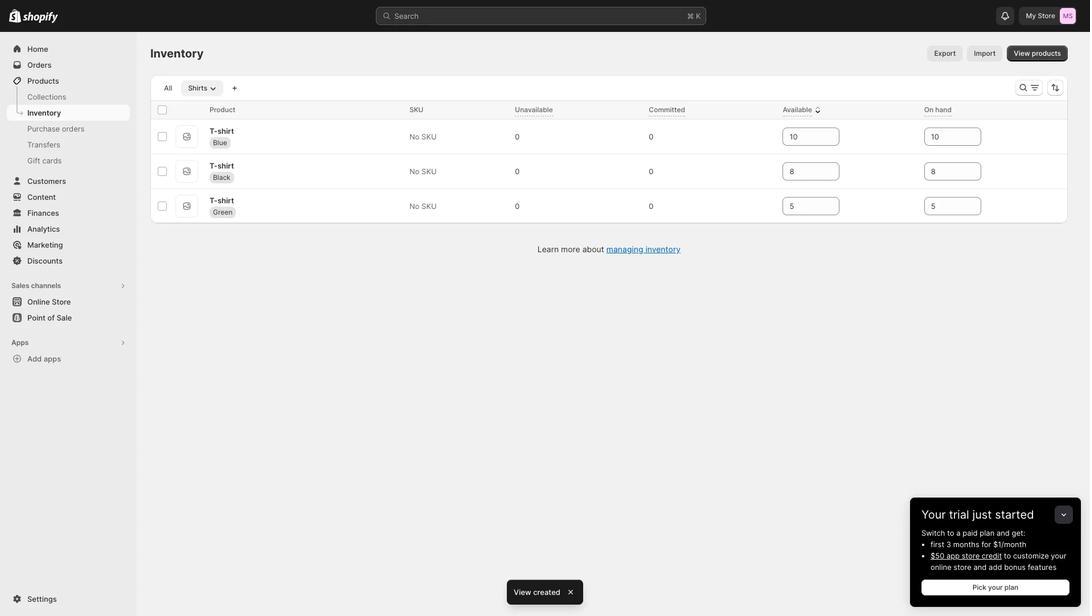 Task type: vqa. For each thing, say whether or not it's contained in the screenshot.
Greg Robinson image
no



Task type: describe. For each thing, give the bounding box(es) containing it.
and for plan
[[997, 529, 1010, 538]]

sku button
[[410, 104, 435, 116]]

hand
[[936, 105, 952, 114]]

purchase orders
[[27, 124, 85, 133]]

transfers
[[27, 140, 60, 149]]

black link
[[210, 172, 234, 183]]

no for t-shirt blue
[[410, 132, 420, 141]]

t-shirt black
[[210, 161, 234, 181]]

to customize your online store and add bonus features
[[931, 551, 1067, 572]]

add
[[989, 563, 1002, 572]]

learn more about managing inventory
[[538, 244, 681, 254]]

app
[[947, 551, 960, 561]]

pick your plan link
[[922, 580, 1070, 596]]

0 vertical spatial store
[[962, 551, 980, 561]]

marketing link
[[7, 237, 130, 253]]

shirt for t-shirt green
[[218, 196, 234, 205]]

bonus
[[1005, 563, 1026, 572]]

sale
[[57, 313, 72, 322]]

view for view products
[[1014, 49, 1030, 58]]

sku for t-shirt green
[[422, 202, 437, 211]]

more
[[561, 244, 580, 254]]

created
[[533, 588, 561, 597]]

apps
[[44, 354, 61, 363]]

sales
[[11, 281, 29, 290]]

3
[[947, 540, 951, 549]]

about
[[583, 244, 604, 254]]

gift
[[27, 156, 40, 165]]

first
[[931, 540, 945, 549]]

content link
[[7, 189, 130, 205]]

view for view created
[[514, 588, 531, 597]]

managing inventory link
[[607, 244, 681, 254]]

store for online store
[[52, 297, 71, 307]]

$1/month
[[994, 540, 1027, 549]]

0 vertical spatial plan
[[980, 529, 995, 538]]

point of sale link
[[7, 310, 130, 326]]

t- for t-shirt green
[[210, 196, 218, 205]]

inventory link
[[7, 105, 130, 121]]

learn
[[538, 244, 559, 254]]

purchase orders link
[[7, 121, 130, 137]]

k
[[696, 11, 701, 21]]

t-shirt link for t-shirt blue
[[210, 125, 234, 136]]

online store link
[[7, 294, 130, 310]]

point of sale button
[[0, 310, 137, 326]]

on hand
[[924, 105, 952, 114]]

sku inside button
[[410, 105, 424, 114]]

0 vertical spatial inventory
[[150, 47, 204, 60]]

my
[[1026, 11, 1036, 20]]

your inside to customize your online store and add bonus features
[[1051, 551, 1067, 561]]

$50 app store credit
[[931, 551, 1002, 561]]

for
[[982, 540, 992, 549]]

point of sale
[[27, 313, 72, 322]]

home link
[[7, 41, 130, 57]]

shirts button
[[181, 80, 223, 96]]

export
[[935, 49, 956, 58]]

no sku for t-shirt green
[[410, 202, 437, 211]]

features
[[1028, 563, 1057, 572]]

orders
[[62, 124, 85, 133]]

unavailable
[[515, 105, 553, 114]]

product button
[[210, 104, 247, 116]]

your trial just started button
[[910, 498, 1081, 522]]

analytics
[[27, 224, 60, 234]]

pick your plan
[[973, 583, 1019, 592]]

product
[[210, 105, 235, 114]]

online store
[[27, 297, 71, 307]]

green link
[[210, 207, 236, 218]]

content
[[27, 193, 56, 202]]

discounts link
[[7, 253, 130, 269]]

blue link
[[210, 137, 231, 148]]

orders link
[[7, 57, 130, 73]]

store inside to customize your online store and add bonus features
[[954, 563, 972, 572]]

apps
[[11, 338, 29, 347]]

store for my store
[[1038, 11, 1056, 20]]

channels
[[31, 281, 61, 290]]

all link
[[157, 80, 179, 96]]

0 vertical spatial to
[[948, 529, 955, 538]]

purchase
[[27, 124, 60, 133]]

add apps button
[[7, 351, 130, 367]]

your trial just started
[[922, 508, 1034, 522]]

your trial just started element
[[910, 528, 1081, 607]]

t- for t-shirt black
[[210, 161, 218, 170]]

import
[[974, 49, 996, 58]]

on
[[924, 105, 934, 114]]

view products
[[1014, 49, 1061, 58]]

sales channels button
[[7, 278, 130, 294]]

shirt for t-shirt blue
[[218, 126, 234, 135]]

unavailable button
[[515, 104, 564, 116]]

settings link
[[7, 591, 130, 607]]

cards
[[42, 156, 62, 165]]

marketing
[[27, 240, 63, 250]]

export button
[[928, 46, 963, 62]]



Task type: locate. For each thing, give the bounding box(es) containing it.
gift cards
[[27, 156, 62, 165]]

and for store
[[974, 563, 987, 572]]

t- for t-shirt blue
[[210, 126, 218, 135]]

1 vertical spatial shirt
[[218, 161, 234, 170]]

months
[[954, 540, 980, 549]]

no
[[410, 132, 420, 141], [410, 167, 420, 176], [410, 202, 420, 211]]

3 t- from the top
[[210, 196, 218, 205]]

to down $1/month on the bottom
[[1004, 551, 1011, 561]]

tab list
[[155, 80, 226, 96]]

3 no from the top
[[410, 202, 420, 211]]

get:
[[1012, 529, 1026, 538]]

a
[[957, 529, 961, 538]]

1 horizontal spatial to
[[1004, 551, 1011, 561]]

0 vertical spatial and
[[997, 529, 1010, 538]]

discounts
[[27, 256, 63, 265]]

0 horizontal spatial and
[[974, 563, 987, 572]]

3 t-shirt link from the top
[[210, 195, 234, 206]]

1 vertical spatial t-shirt link
[[210, 160, 234, 171]]

1 horizontal spatial inventory
[[150, 47, 204, 60]]

search
[[395, 11, 419, 21]]

plan down bonus
[[1005, 583, 1019, 592]]

shirt
[[218, 126, 234, 135], [218, 161, 234, 170], [218, 196, 234, 205]]

t- inside t-shirt blue
[[210, 126, 218, 135]]

view left products at top right
[[1014, 49, 1030, 58]]

2 vertical spatial no sku
[[410, 202, 437, 211]]

1 vertical spatial no
[[410, 167, 420, 176]]

0 vertical spatial view
[[1014, 49, 1030, 58]]

1 vertical spatial your
[[989, 583, 1003, 592]]

and
[[997, 529, 1010, 538], [974, 563, 987, 572]]

black
[[213, 173, 231, 181]]

pick
[[973, 583, 987, 592]]

add apps
[[27, 354, 61, 363]]

store up sale
[[52, 297, 71, 307]]

1 vertical spatial view
[[514, 588, 531, 597]]

your right pick
[[989, 583, 1003, 592]]

shopify image
[[9, 9, 21, 23]]

0 vertical spatial no sku
[[410, 132, 437, 141]]

no sku for t-shirt blue
[[410, 132, 437, 141]]

shopify image
[[23, 12, 58, 23]]

available button
[[783, 104, 824, 116]]

t- up the "blue"
[[210, 126, 218, 135]]

started
[[995, 508, 1034, 522]]

store down months
[[962, 551, 980, 561]]

your
[[922, 508, 946, 522]]

store down '$50 app store credit' at the bottom right of the page
[[954, 563, 972, 572]]

3 no sku from the top
[[410, 202, 437, 211]]

2 vertical spatial t-shirt link
[[210, 195, 234, 206]]

to left a
[[948, 529, 955, 538]]

no for t-shirt black
[[410, 167, 420, 176]]

products link
[[7, 73, 130, 89]]

shirts
[[188, 84, 207, 92]]

finances link
[[7, 205, 130, 221]]

t- up black
[[210, 161, 218, 170]]

view
[[1014, 49, 1030, 58], [514, 588, 531, 597]]

shirt up black
[[218, 161, 234, 170]]

point
[[27, 313, 46, 322]]

2 shirt from the top
[[218, 161, 234, 170]]

2 no sku from the top
[[410, 167, 437, 176]]

shirt up the "blue"
[[218, 126, 234, 135]]

shirt inside t-shirt green
[[218, 196, 234, 205]]

collections link
[[7, 89, 130, 105]]

2 t- from the top
[[210, 161, 218, 170]]

products
[[27, 76, 59, 85]]

to
[[948, 529, 955, 538], [1004, 551, 1011, 561]]

switch to a paid plan and get:
[[922, 529, 1026, 538]]

plan up for
[[980, 529, 995, 538]]

1 t-shirt link from the top
[[210, 125, 234, 136]]

0 horizontal spatial your
[[989, 583, 1003, 592]]

add
[[27, 354, 42, 363]]

transfers link
[[7, 137, 130, 153]]

credit
[[982, 551, 1002, 561]]

1 vertical spatial plan
[[1005, 583, 1019, 592]]

paid
[[963, 529, 978, 538]]

1 horizontal spatial your
[[1051, 551, 1067, 561]]

1 t- from the top
[[210, 126, 218, 135]]

$50
[[931, 551, 945, 561]]

sku for t-shirt black
[[422, 167, 437, 176]]

1 vertical spatial to
[[1004, 551, 1011, 561]]

no for t-shirt green
[[410, 202, 420, 211]]

1 horizontal spatial store
[[1038, 11, 1056, 20]]

finances
[[27, 209, 59, 218]]

store inside button
[[52, 297, 71, 307]]

view inside view products link
[[1014, 49, 1030, 58]]

0 horizontal spatial store
[[52, 297, 71, 307]]

your
[[1051, 551, 1067, 561], [989, 583, 1003, 592]]

view created
[[514, 588, 561, 597]]

collections
[[27, 92, 66, 101]]

0 horizontal spatial to
[[948, 529, 955, 538]]

orders
[[27, 60, 52, 70]]

your up features
[[1051, 551, 1067, 561]]

first 3 months for $1/month
[[931, 540, 1027, 549]]

t- inside t-shirt black
[[210, 161, 218, 170]]

shirt inside t-shirt blue
[[218, 126, 234, 135]]

sku for t-shirt blue
[[422, 132, 437, 141]]

1 no from the top
[[410, 132, 420, 141]]

0 horizontal spatial view
[[514, 588, 531, 597]]

1 horizontal spatial view
[[1014, 49, 1030, 58]]

on hand button
[[924, 104, 963, 116]]

1 vertical spatial t-
[[210, 161, 218, 170]]

2 no from the top
[[410, 167, 420, 176]]

2 vertical spatial shirt
[[218, 196, 234, 205]]

1 vertical spatial inventory
[[27, 108, 61, 117]]

t-shirt link up the "blue"
[[210, 125, 234, 136]]

view left "created"
[[514, 588, 531, 597]]

t-shirt link for t-shirt black
[[210, 160, 234, 171]]

inventory
[[646, 244, 681, 254]]

0 vertical spatial t-shirt link
[[210, 125, 234, 136]]

apps button
[[7, 335, 130, 351]]

1 vertical spatial and
[[974, 563, 987, 572]]

sku
[[410, 105, 424, 114], [422, 132, 437, 141], [422, 167, 437, 176], [422, 202, 437, 211]]

inventory
[[150, 47, 204, 60], [27, 108, 61, 117]]

shirt for t-shirt black
[[218, 161, 234, 170]]

0 vertical spatial store
[[1038, 11, 1056, 20]]

0 button
[[511, 129, 536, 145], [645, 129, 670, 145], [511, 164, 536, 179], [645, 164, 670, 179], [511, 198, 536, 214], [645, 198, 670, 214]]

no sku for t-shirt black
[[410, 167, 437, 176]]

t- up green
[[210, 196, 218, 205]]

2 vertical spatial no
[[410, 202, 420, 211]]

store right my
[[1038, 11, 1056, 20]]

2 vertical spatial t-
[[210, 196, 218, 205]]

to inside to customize your online store and add bonus features
[[1004, 551, 1011, 561]]

0 vertical spatial no
[[410, 132, 420, 141]]

0 horizontal spatial plan
[[980, 529, 995, 538]]

gift cards link
[[7, 153, 130, 169]]

shirt inside t-shirt black
[[218, 161, 234, 170]]

1 no sku from the top
[[410, 132, 437, 141]]

trial
[[949, 508, 970, 522]]

t-shirt link for t-shirt green
[[210, 195, 234, 206]]

and inside to customize your online store and add bonus features
[[974, 563, 987, 572]]

home
[[27, 44, 48, 54]]

view products link
[[1007, 46, 1068, 62]]

available
[[783, 105, 812, 114]]

1 horizontal spatial plan
[[1005, 583, 1019, 592]]

None number field
[[783, 128, 823, 146], [924, 128, 964, 146], [783, 162, 823, 181], [924, 162, 964, 181], [783, 197, 823, 215], [924, 197, 964, 215], [783, 128, 823, 146], [924, 128, 964, 146], [783, 162, 823, 181], [924, 162, 964, 181], [783, 197, 823, 215], [924, 197, 964, 215]]

0 vertical spatial shirt
[[218, 126, 234, 135]]

t-shirt link up black
[[210, 160, 234, 171]]

customize
[[1013, 551, 1049, 561]]

managing
[[607, 244, 644, 254]]

inventory up all
[[150, 47, 204, 60]]

products
[[1032, 49, 1061, 58]]

and up $1/month on the bottom
[[997, 529, 1010, 538]]

sales channels
[[11, 281, 61, 290]]

online
[[931, 563, 952, 572]]

inventory up purchase
[[27, 108, 61, 117]]

my store image
[[1060, 8, 1076, 24]]

2 t-shirt link from the top
[[210, 160, 234, 171]]

0 vertical spatial your
[[1051, 551, 1067, 561]]

online
[[27, 297, 50, 307]]

customers
[[27, 177, 66, 186]]

and left add
[[974, 563, 987, 572]]

3 shirt from the top
[[218, 196, 234, 205]]

1 vertical spatial store
[[52, 297, 71, 307]]

t- inside t-shirt green
[[210, 196, 218, 205]]

committed
[[649, 105, 685, 114]]

tab list containing all
[[155, 80, 226, 96]]

0 vertical spatial t-
[[210, 126, 218, 135]]

store
[[962, 551, 980, 561], [954, 563, 972, 572]]

1 horizontal spatial and
[[997, 529, 1010, 538]]

t-shirt link up green
[[210, 195, 234, 206]]

1 vertical spatial no sku
[[410, 167, 437, 176]]

store
[[1038, 11, 1056, 20], [52, 297, 71, 307]]

0
[[515, 132, 520, 141], [649, 132, 654, 141], [515, 167, 520, 176], [649, 167, 654, 176], [515, 202, 520, 211], [649, 202, 654, 211]]

customers link
[[7, 173, 130, 189]]

1 shirt from the top
[[218, 126, 234, 135]]

1 vertical spatial store
[[954, 563, 972, 572]]

green
[[213, 208, 233, 216]]

my store
[[1026, 11, 1056, 20]]

shirt up green
[[218, 196, 234, 205]]

of
[[47, 313, 55, 322]]

0 horizontal spatial inventory
[[27, 108, 61, 117]]



